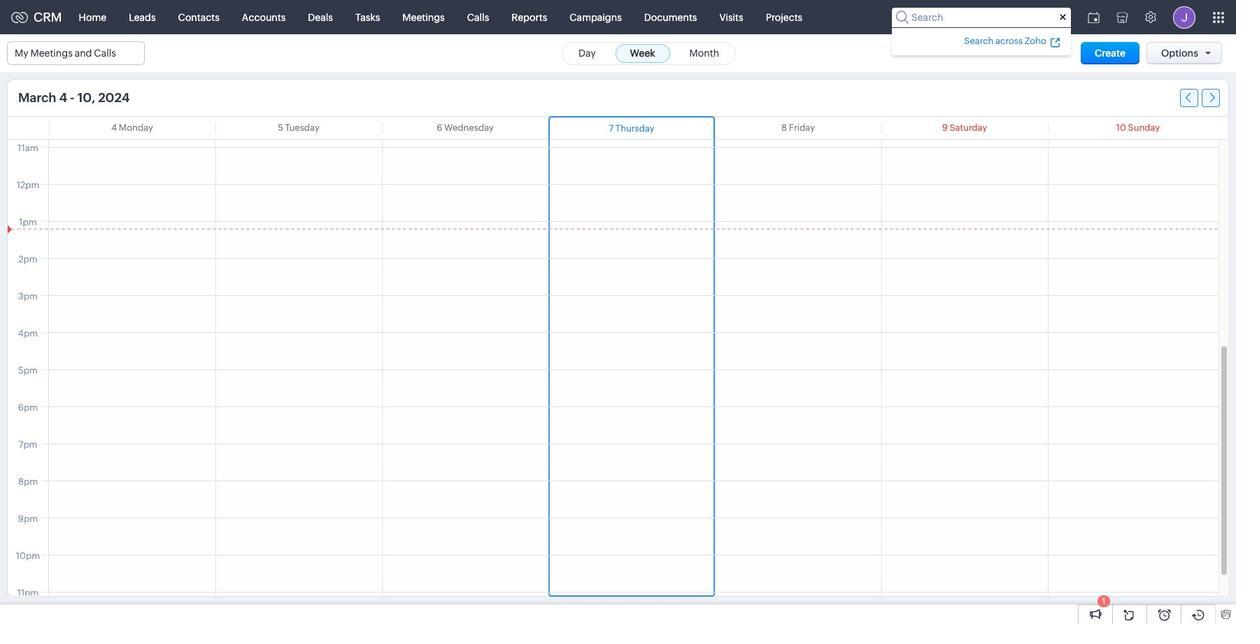 Task type: locate. For each thing, give the bounding box(es) containing it.
contacts
[[178, 12, 220, 23]]

my meetings and calls
[[15, 48, 116, 59]]

6
[[437, 122, 443, 133]]

meetings
[[403, 12, 445, 23], [30, 48, 73, 59]]

tuesday
[[285, 122, 320, 133]]

9
[[943, 122, 948, 133]]

meetings link
[[391, 0, 456, 34]]

-
[[70, 90, 75, 105]]

monday
[[119, 122, 153, 133]]

4
[[59, 90, 67, 105], [111, 122, 117, 133]]

2pm
[[18, 254, 38, 265]]

across
[[996, 35, 1023, 46]]

home link
[[68, 0, 118, 34]]

tasks link
[[344, 0, 391, 34]]

5 tuesday
[[278, 122, 320, 133]]

week
[[630, 47, 656, 58]]

calls
[[467, 12, 489, 23], [94, 48, 116, 59]]

7pm
[[19, 440, 37, 450]]

calls right and
[[94, 48, 116, 59]]

options
[[1162, 48, 1199, 59]]

documents link
[[633, 0, 709, 34]]

5
[[278, 122, 283, 133]]

10pm
[[16, 551, 40, 561]]

1 vertical spatial meetings
[[30, 48, 73, 59]]

4 left -
[[59, 90, 67, 105]]

calls left reports link
[[467, 12, 489, 23]]

0 vertical spatial 4
[[59, 90, 67, 105]]

logo image
[[11, 12, 28, 23]]

and
[[75, 48, 92, 59]]

4 left "monday"
[[111, 122, 117, 133]]

reports link
[[501, 0, 559, 34]]

1
[[1103, 597, 1106, 605]]

9 saturday
[[943, 122, 988, 133]]

sunday
[[1129, 122, 1161, 133]]

0 vertical spatial meetings
[[403, 12, 445, 23]]

meetings right my
[[30, 48, 73, 59]]

calendar image
[[1088, 12, 1100, 23]]

zoho
[[1025, 35, 1047, 46]]

march
[[18, 90, 56, 105]]

1 horizontal spatial meetings
[[403, 12, 445, 23]]

5pm
[[18, 365, 38, 376]]

search across zoho link
[[963, 33, 1063, 48]]

1 horizontal spatial calls
[[467, 12, 489, 23]]

calls link
[[456, 0, 501, 34]]

search
[[965, 35, 994, 46]]

2024
[[98, 90, 130, 105]]

Search field
[[892, 7, 1072, 27]]

leads
[[129, 12, 156, 23]]

meetings left calls link
[[403, 12, 445, 23]]

wednesday
[[444, 122, 494, 133]]

profile element
[[1165, 0, 1205, 34]]

crm
[[34, 10, 62, 24]]

1 vertical spatial calls
[[94, 48, 116, 59]]

march 4 - 10, 2024
[[18, 90, 130, 105]]

10
[[1117, 122, 1127, 133]]

1 vertical spatial 4
[[111, 122, 117, 133]]

10 sunday
[[1117, 122, 1161, 133]]

6 wednesday
[[437, 122, 494, 133]]

create menu image
[[1046, 0, 1080, 34]]



Task type: vqa. For each thing, say whether or not it's contained in the screenshot.
OPTIONS
yes



Task type: describe. For each thing, give the bounding box(es) containing it.
10,
[[78, 90, 95, 105]]

8
[[782, 122, 787, 133]]

documents
[[645, 12, 697, 23]]

visits
[[720, 12, 744, 23]]

leads link
[[118, 0, 167, 34]]

crm link
[[11, 10, 62, 24]]

accounts
[[242, 12, 286, 23]]

deals
[[308, 12, 333, 23]]

8 friday
[[782, 122, 815, 133]]

8pm
[[18, 477, 38, 487]]

accounts link
[[231, 0, 297, 34]]

thursday
[[616, 123, 655, 134]]

4pm
[[18, 328, 38, 339]]

contacts link
[[167, 0, 231, 34]]

day
[[579, 47, 596, 58]]

reports
[[512, 12, 548, 23]]

campaigns link
[[559, 0, 633, 34]]

search across zoho
[[965, 35, 1047, 46]]

month
[[690, 47, 720, 58]]

1pm
[[19, 217, 37, 227]]

projects
[[766, 12, 803, 23]]

visits link
[[709, 0, 755, 34]]

1 horizontal spatial 4
[[111, 122, 117, 133]]

3pm
[[18, 291, 38, 302]]

tasks
[[356, 12, 380, 23]]

12pm
[[17, 180, 39, 190]]

7 thursday
[[609, 123, 655, 134]]

11pm
[[17, 588, 39, 598]]

projects link
[[755, 0, 814, 34]]

9pm
[[18, 514, 38, 524]]

friday
[[789, 122, 815, 133]]

saturday
[[950, 122, 988, 133]]

week link
[[616, 44, 670, 63]]

0 horizontal spatial 4
[[59, 90, 67, 105]]

create
[[1095, 48, 1126, 59]]

my
[[15, 48, 28, 59]]

deals link
[[297, 0, 344, 34]]

0 vertical spatial calls
[[467, 12, 489, 23]]

4 monday
[[111, 122, 153, 133]]

11am
[[18, 143, 38, 153]]

6pm
[[18, 402, 38, 413]]

month link
[[675, 44, 734, 63]]

7
[[609, 123, 614, 134]]

campaigns
[[570, 12, 622, 23]]

home
[[79, 12, 106, 23]]

day link
[[564, 44, 611, 63]]

0 horizontal spatial calls
[[94, 48, 116, 59]]

profile image
[[1174, 6, 1196, 28]]

0 horizontal spatial meetings
[[30, 48, 73, 59]]



